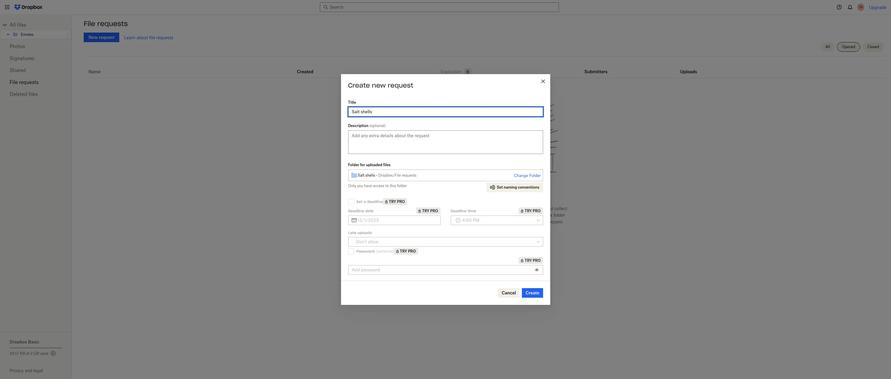 Task type: vqa. For each thing, say whether or not it's contained in the screenshot.
Set naming conventions button
yes



Task type: locate. For each thing, give the bounding box(es) containing it.
all for all files
[[10, 22, 16, 28]]

learn about file requests link
[[124, 35, 173, 40]]

0 horizontal spatial (
[[370, 124, 371, 128]]

0 horizontal spatial and
[[25, 368, 32, 373]]

0 horizontal spatial folder
[[397, 184, 407, 188]]

files for deleted files
[[29, 91, 38, 97]]

0 vertical spatial you
[[357, 184, 363, 188]]

uploaded
[[366, 163, 383, 167]]

files up salt shells • dropbox/file requests
[[383, 163, 391, 167]]

you right the only
[[357, 184, 363, 188]]

1 vertical spatial set
[[357, 199, 363, 204]]

access inside request files from anyone, whether they have a dropbox account or not, and collect them in your dropbox. files will be automatically organized into a dropbox folder you choose. your privacy is important, so those who upload to your file request cannot access your dropbox account.
[[463, 226, 476, 231]]

2 horizontal spatial your
[[531, 219, 540, 224]]

deadline left date
[[348, 209, 364, 213]]

your up choose.
[[421, 213, 430, 218]]

from up dropbox.
[[430, 206, 439, 211]]

deleted files
[[10, 91, 38, 97]]

create for create
[[526, 290, 540, 295]]

)
[[385, 124, 386, 128], [393, 249, 394, 253]]

something
[[448, 191, 485, 199]]

a up deadline date
[[364, 199, 366, 204]]

file requests up the deleted files at the left of page
[[10, 79, 39, 85]]

1 vertical spatial folder
[[530, 173, 541, 178]]

all for all
[[826, 45, 830, 49]]

all inside "tree"
[[10, 22, 16, 28]]

files inside deleted files link
[[29, 91, 38, 97]]

pro
[[397, 199, 405, 204], [430, 209, 438, 213], [533, 209, 541, 213], [408, 249, 416, 254], [533, 258, 541, 263]]

1 vertical spatial you
[[408, 219, 415, 224]]

files down file requests link
[[29, 91, 38, 97]]

and right not, at the right
[[546, 206, 553, 211]]

0 vertical spatial folder
[[348, 163, 359, 167]]

optional right description
[[371, 124, 385, 128]]

create
[[348, 81, 370, 89], [526, 290, 540, 295]]

and left legal
[[25, 368, 32, 373]]

you
[[357, 184, 363, 188], [408, 219, 415, 224]]

have down shells
[[364, 184, 372, 188]]

0 horizontal spatial set
[[357, 199, 363, 204]]

from inside request files from anyone, whether they have a dropbox account or not, and collect them in your dropbox. files will be automatically organized into a dropbox folder you choose. your privacy is important, so those who upload to your file request cannot access your dropbox account.
[[430, 206, 439, 211]]

opened button
[[838, 42, 861, 52]]

access
[[373, 184, 385, 188], [463, 226, 476, 231]]

0 horizontal spatial all
[[10, 22, 16, 28]]

0 horizontal spatial request
[[388, 81, 413, 89]]

try pro
[[389, 199, 405, 204], [422, 209, 438, 213], [525, 209, 541, 213], [400, 249, 416, 254], [525, 258, 541, 263]]

optional right password
[[377, 249, 393, 253]]

1 horizontal spatial file
[[541, 219, 547, 224]]

1 horizontal spatial deadline
[[451, 209, 467, 213]]

0 horizontal spatial deadline
[[348, 209, 364, 213]]

photos link
[[10, 40, 62, 52]]

all up photos at the left top of the page
[[10, 22, 16, 28]]

) right password
[[393, 249, 394, 253]]

set naming conventions
[[497, 185, 540, 190]]

shared
[[10, 67, 26, 73]]

files up emotes
[[17, 22, 26, 28]]

all inside 'button'
[[826, 45, 830, 49]]

0 vertical spatial file requests
[[84, 19, 128, 28]]

access down • at top left
[[373, 184, 385, 188]]

organized
[[503, 213, 523, 218]]

1 vertical spatial to
[[526, 219, 530, 224]]

2 vertical spatial a
[[532, 213, 535, 218]]

a right into
[[532, 213, 535, 218]]

1 horizontal spatial from
[[487, 191, 503, 199]]

1 horizontal spatial create
[[526, 290, 540, 295]]

upload
[[511, 219, 525, 224]]

important,
[[462, 219, 483, 224]]

this
[[390, 184, 396, 188]]

requests right about
[[156, 35, 173, 40]]

account.
[[505, 226, 522, 231]]

0 horizontal spatial file
[[10, 79, 18, 85]]

2
[[30, 351, 33, 356]]

optional for password ( optional )
[[377, 249, 393, 253]]

a up automatically
[[494, 206, 496, 211]]

your down so
[[477, 226, 486, 231]]

create inside create button
[[526, 290, 540, 295]]

global header element
[[0, 0, 892, 15]]

0 vertical spatial set
[[497, 185, 503, 190]]

None text field
[[358, 217, 437, 224]]

0 horizontal spatial a
[[364, 199, 366, 204]]

folder down collect
[[554, 213, 565, 218]]

closed button
[[863, 42, 884, 52]]

file requests inside file requests link
[[10, 79, 39, 85]]

folder
[[397, 184, 407, 188], [554, 213, 565, 218]]

1 horizontal spatial column header
[[681, 61, 705, 75]]

naming
[[504, 185, 517, 190]]

to
[[386, 184, 389, 188], [526, 219, 530, 224]]

try
[[389, 199, 396, 204], [422, 209, 430, 213], [525, 209, 532, 213], [400, 249, 407, 254], [525, 258, 532, 263]]

upgrade
[[870, 5, 887, 10]]

1 horizontal spatial folder
[[530, 173, 541, 178]]

whether
[[456, 206, 473, 211]]

you inside request files from anyone, whether they have a dropbox account or not, and collect them in your dropbox. files will be automatically organized into a dropbox folder you choose. your privacy is important, so those who upload to your file request cannot access your dropbox account.
[[408, 219, 415, 224]]

1 vertical spatial all
[[826, 45, 830, 49]]

your
[[421, 213, 430, 218], [531, 219, 540, 224], [477, 226, 486, 231]]

0 horizontal spatial access
[[373, 184, 385, 188]]

1 horizontal spatial folder
[[554, 213, 565, 218]]

1 vertical spatial file
[[541, 219, 547, 224]]

learn
[[124, 35, 135, 40]]

request
[[388, 81, 413, 89], [548, 219, 563, 224]]

1 horizontal spatial have
[[483, 206, 493, 211]]

a
[[364, 199, 366, 204], [494, 206, 496, 211], [532, 213, 535, 218]]

files for request files from anyone, whether they have a dropbox account or not, and collect them in your dropbox. files will be automatically organized into a dropbox folder you choose. your privacy is important, so those who upload to your file request cannot access your dropbox account.
[[420, 206, 428, 211]]

1 vertical spatial )
[[393, 249, 394, 253]]

folder up conventions at the right of the page
[[530, 173, 541, 178]]

deadline up is
[[451, 209, 467, 213]]

to left the this
[[386, 184, 389, 188]]

have up automatically
[[483, 206, 493, 211]]

need something from someone?
[[428, 191, 542, 199]]

2 vertical spatial your
[[477, 226, 486, 231]]

1 vertical spatial create
[[526, 290, 540, 295]]

optional
[[371, 124, 385, 128], [377, 249, 393, 253]]

0 horizontal spatial to
[[386, 184, 389, 188]]

deleted files link
[[10, 88, 62, 100]]

1 horizontal spatial access
[[463, 226, 476, 231]]

0 horizontal spatial create
[[348, 81, 370, 89]]

0 horizontal spatial your
[[421, 213, 430, 218]]

0 vertical spatial access
[[373, 184, 385, 188]]

0 vertical spatial folder
[[397, 184, 407, 188]]

files up in
[[420, 206, 428, 211]]

set for set a deadline
[[357, 199, 363, 204]]

dropbox/file
[[378, 173, 401, 178]]

1 vertical spatial folder
[[554, 213, 565, 218]]

1 vertical spatial a
[[494, 206, 496, 211]]

1 horizontal spatial file requests
[[84, 19, 128, 28]]

1 horizontal spatial a
[[494, 206, 496, 211]]

1 vertical spatial request
[[548, 219, 563, 224]]

1 horizontal spatial to
[[526, 219, 530, 224]]

1 horizontal spatial )
[[393, 249, 394, 253]]

0 vertical spatial all
[[10, 22, 16, 28]]

pro trial element
[[462, 68, 472, 75], [383, 198, 407, 205], [416, 208, 441, 214], [519, 208, 543, 214], [394, 248, 418, 255], [519, 257, 543, 264]]

you down the them
[[408, 219, 415, 224]]

deadline
[[367, 199, 383, 204]]

requests
[[97, 19, 128, 28], [156, 35, 173, 40], [19, 79, 39, 85], [402, 173, 417, 178]]

1 vertical spatial optional
[[377, 249, 393, 253]]

those
[[490, 219, 500, 224]]

0 horizontal spatial you
[[357, 184, 363, 188]]

1 deadline from the left
[[348, 209, 364, 213]]

all
[[10, 22, 16, 28], [826, 45, 830, 49]]

0 vertical spatial request
[[388, 81, 413, 89]]

dropbox down not, at the right
[[536, 213, 553, 218]]

0 horizontal spatial have
[[364, 184, 372, 188]]

file down not, at the right
[[541, 219, 547, 224]]

0 vertical spatial file
[[149, 35, 155, 40]]

access down important,
[[463, 226, 476, 231]]

folder right the this
[[397, 184, 407, 188]]

create new request dialog
[[341, 74, 550, 305]]

deadline
[[348, 209, 364, 213], [451, 209, 467, 213]]

(
[[370, 124, 371, 128], [376, 249, 377, 253]]

set up deadline date
[[357, 199, 363, 204]]

folder left for
[[348, 163, 359, 167]]

requests right dropbox/file
[[402, 173, 417, 178]]

cancel
[[502, 290, 516, 295]]

) right description
[[385, 124, 386, 128]]

1 vertical spatial from
[[430, 206, 439, 211]]

( right description
[[370, 124, 371, 128]]

0 horizontal spatial file requests
[[10, 79, 39, 85]]

1 horizontal spatial request
[[548, 219, 563, 224]]

files inside request files from anyone, whether they have a dropbox account or not, and collect them in your dropbox. files will be automatically organized into a dropbox folder you choose. your privacy is important, so those who upload to your file request cannot access your dropbox account.
[[420, 206, 428, 211]]

row
[[84, 59, 887, 78]]

from up automatically
[[487, 191, 503, 199]]

2 horizontal spatial a
[[532, 213, 535, 218]]

Add password password field
[[352, 267, 532, 273]]

file
[[84, 19, 95, 28], [10, 79, 18, 85]]

dropbox
[[497, 206, 514, 211], [536, 213, 553, 218], [487, 226, 504, 231], [10, 339, 27, 345]]

dropbox basic
[[10, 339, 39, 345]]

0 vertical spatial to
[[386, 184, 389, 188]]

1 horizontal spatial set
[[497, 185, 503, 190]]

of
[[26, 351, 29, 356]]

set naming conventions button
[[487, 183, 543, 192]]

0 vertical spatial your
[[421, 213, 430, 218]]

1 horizontal spatial you
[[408, 219, 415, 224]]

1 vertical spatial have
[[483, 206, 493, 211]]

•
[[376, 173, 378, 178]]

( for password
[[376, 249, 377, 253]]

privacy and legal
[[10, 368, 43, 373]]

from
[[487, 191, 503, 199], [430, 206, 439, 211]]

0 vertical spatial and
[[546, 206, 553, 211]]

1 vertical spatial your
[[531, 219, 540, 224]]

create up title
[[348, 81, 370, 89]]

set left the naming
[[497, 185, 503, 190]]

your down into
[[531, 219, 540, 224]]

1 horizontal spatial all
[[826, 45, 830, 49]]

set
[[497, 185, 503, 190], [357, 199, 363, 204]]

1 vertical spatial access
[[463, 226, 476, 231]]

1 horizontal spatial and
[[546, 206, 553, 211]]

so
[[484, 219, 488, 224]]

files
[[17, 22, 26, 28], [29, 91, 38, 97], [383, 163, 391, 167], [420, 206, 428, 211]]

folder inside request files from anyone, whether they have a dropbox account or not, and collect them in your dropbox. files will be automatically organized into a dropbox folder you choose. your privacy is important, so those who upload to your file request cannot access your dropbox account.
[[554, 213, 565, 218]]

create right cancel
[[526, 290, 540, 295]]

account
[[515, 206, 531, 211]]

1 vertical spatial file requests
[[10, 79, 39, 85]]

file requests up learn
[[84, 19, 128, 28]]

1 horizontal spatial file
[[84, 19, 95, 28]]

who
[[502, 219, 510, 224]]

column header
[[585, 61, 609, 75], [681, 61, 705, 75]]

0 vertical spatial create
[[348, 81, 370, 89]]

0 horizontal spatial )
[[385, 124, 386, 128]]

to down into
[[526, 219, 530, 224]]

0 vertical spatial )
[[385, 124, 386, 128]]

request down collect
[[548, 219, 563, 224]]

and inside request files from anyone, whether they have a dropbox account or not, and collect them in your dropbox. files will be automatically organized into a dropbox folder you choose. your privacy is important, so those who upload to your file request cannot access your dropbox account.
[[546, 206, 553, 211]]

choose.
[[416, 219, 431, 224]]

signatures
[[10, 55, 34, 61]]

a inside dialog
[[364, 199, 366, 204]]

0 horizontal spatial from
[[430, 206, 439, 211]]

all left opened
[[826, 45, 830, 49]]

0 vertical spatial (
[[370, 124, 371, 128]]

file right about
[[149, 35, 155, 40]]

0 vertical spatial optional
[[371, 124, 385, 128]]

0 horizontal spatial column header
[[585, 61, 609, 75]]

and
[[546, 206, 553, 211], [25, 368, 32, 373]]

1 horizontal spatial (
[[376, 249, 377, 253]]

request right new
[[388, 81, 413, 89]]

gb
[[34, 351, 39, 356]]

1 vertical spatial (
[[376, 249, 377, 253]]

folder for uploaded files
[[348, 163, 391, 167]]

2 deadline from the left
[[451, 209, 467, 213]]

0 vertical spatial a
[[364, 199, 366, 204]]

files inside all files link
[[17, 22, 26, 28]]

description ( optional )
[[348, 124, 386, 128]]

change folder
[[514, 173, 541, 178]]

( right password
[[376, 249, 377, 253]]

0 vertical spatial have
[[364, 184, 372, 188]]

used
[[40, 351, 48, 356]]

learn about file requests
[[124, 35, 173, 40]]

set inside button
[[497, 185, 503, 190]]

0 vertical spatial from
[[487, 191, 503, 199]]



Task type: describe. For each thing, give the bounding box(es) containing it.
or
[[532, 206, 536, 211]]

file inside request files from anyone, whether they have a dropbox account or not, and collect them in your dropbox. files will be automatically organized into a dropbox folder you choose. your privacy is important, so those who upload to your file request cannot access your dropbox account.
[[541, 219, 547, 224]]

for
[[360, 163, 365, 167]]

them
[[405, 213, 415, 218]]

create button
[[522, 288, 543, 298]]

privacy and legal link
[[10, 368, 72, 373]]

new
[[372, 81, 386, 89]]

from for anyone,
[[430, 206, 439, 211]]

uploads
[[358, 231, 372, 235]]

create new request
[[348, 81, 413, 89]]

automatically
[[475, 213, 502, 218]]

emotes link
[[12, 31, 66, 38]]

1 vertical spatial and
[[25, 368, 32, 373]]

optional for description ( optional )
[[371, 124, 385, 128]]

deadline for deadline time
[[451, 209, 467, 213]]

into
[[524, 213, 531, 218]]

2 column header from the left
[[681, 61, 705, 75]]

( for description
[[370, 124, 371, 128]]

salt
[[358, 173, 365, 178]]

request
[[403, 206, 419, 211]]

1 vertical spatial file
[[10, 79, 18, 85]]

files inside create new request dialog
[[383, 163, 391, 167]]

legal
[[33, 368, 43, 373]]

your
[[432, 219, 441, 224]]

emotes
[[21, 32, 34, 37]]

have inside request files from anyone, whether they have a dropbox account or not, and collect them in your dropbox. files will be automatically organized into a dropbox folder you choose. your privacy is important, so those who upload to your file request cannot access your dropbox account.
[[483, 206, 493, 211]]

from for someone?
[[487, 191, 503, 199]]

signatures link
[[10, 52, 62, 64]]

conventions
[[518, 185, 540, 190]]

Title text field
[[352, 109, 540, 115]]

someone?
[[505, 191, 542, 199]]

late
[[348, 231, 356, 235]]

privacy
[[442, 219, 456, 224]]

request inside request files from anyone, whether they have a dropbox account or not, and collect them in your dropbox. files will be automatically organized into a dropbox folder you choose. your privacy is important, so those who upload to your file request cannot access your dropbox account.
[[548, 219, 563, 224]]

is
[[457, 219, 461, 224]]

only you have access to this folder
[[348, 184, 407, 188]]

folder inside "button"
[[530, 173, 541, 178]]

name
[[89, 69, 101, 74]]

all button
[[821, 42, 835, 52]]

0 vertical spatial file
[[84, 19, 95, 28]]

0 horizontal spatial folder
[[348, 163, 359, 167]]

only
[[348, 184, 356, 188]]

28.57
[[10, 351, 19, 356]]

collect
[[555, 206, 568, 211]]

you inside create new request dialog
[[357, 184, 363, 188]]

shared link
[[10, 64, 62, 76]]

have inside create new request dialog
[[364, 184, 372, 188]]

requests inside create new request dialog
[[402, 173, 417, 178]]

to inside create new request dialog
[[386, 184, 389, 188]]

time
[[468, 209, 476, 213]]

closed
[[868, 45, 880, 49]]

privacy
[[10, 368, 24, 373]]

basic
[[28, 339, 39, 345]]

about
[[137, 35, 148, 40]]

cancel button
[[498, 288, 520, 298]]

folder inside create new request dialog
[[397, 184, 407, 188]]

in
[[417, 213, 420, 218]]

requests up learn
[[97, 19, 128, 28]]

Add any extra details about the request text field
[[348, 130, 543, 154]]

none text field inside create new request dialog
[[358, 217, 437, 224]]

will
[[461, 213, 468, 218]]

anyone,
[[440, 206, 455, 211]]

deadline time
[[451, 209, 476, 213]]

date
[[365, 209, 374, 213]]

they
[[474, 206, 482, 211]]

upgrade link
[[870, 5, 887, 10]]

files for all files
[[17, 22, 26, 28]]

dropbox down those
[[487, 226, 504, 231]]

requests up the deleted files at the left of page
[[19, 79, 39, 85]]

file requests link
[[10, 76, 62, 88]]

all files tree
[[1, 20, 72, 39]]

late uploads
[[348, 231, 372, 235]]

dropbox up 28.57 at the bottom of the page
[[10, 339, 27, 345]]

be
[[469, 213, 474, 218]]

change folder button
[[514, 172, 541, 179]]

access inside create new request dialog
[[373, 184, 385, 188]]

to inside request files from anyone, whether they have a dropbox account or not, and collect them in your dropbox. files will be automatically organized into a dropbox folder you choose. your privacy is important, so those who upload to your file request cannot access your dropbox account.
[[526, 219, 530, 224]]

kb
[[20, 351, 25, 356]]

created
[[297, 69, 314, 74]]

dropbox logo - go to the homepage image
[[12, 2, 45, 12]]

row containing name
[[84, 59, 887, 78]]

request files from anyone, whether they have a dropbox account or not, and collect them in your dropbox. files will be automatically organized into a dropbox folder you choose. your privacy is important, so those who upload to your file request cannot access your dropbox account.
[[403, 206, 568, 231]]

) for description ( optional )
[[385, 124, 386, 128]]

28.57 kb of 2 gb used
[[10, 351, 48, 356]]

shells
[[366, 173, 375, 178]]

1 column header from the left
[[585, 61, 609, 75]]

cannot
[[448, 226, 462, 231]]

dropbox up "organized"
[[497, 206, 514, 211]]

all files link
[[10, 20, 72, 30]]

set a deadline
[[357, 199, 383, 204]]

all files
[[10, 22, 26, 28]]

password ( optional )
[[357, 249, 394, 253]]

description
[[348, 124, 369, 128]]

need
[[428, 191, 446, 199]]

) for password ( optional )
[[393, 249, 394, 253]]

request inside dialog
[[388, 81, 413, 89]]

created button
[[297, 68, 314, 75]]

password
[[357, 249, 375, 253]]

get more space image
[[50, 350, 57, 357]]

1 horizontal spatial your
[[477, 226, 486, 231]]

files
[[450, 213, 460, 218]]

deadline for deadline date
[[348, 209, 364, 213]]

title
[[348, 100, 356, 105]]

change
[[514, 173, 529, 178]]

deleted
[[10, 91, 27, 97]]

set for set naming conventions
[[497, 185, 503, 190]]

0 horizontal spatial file
[[149, 35, 155, 40]]

create for create new request
[[348, 81, 370, 89]]

salt shells • dropbox/file requests
[[358, 173, 417, 178]]



